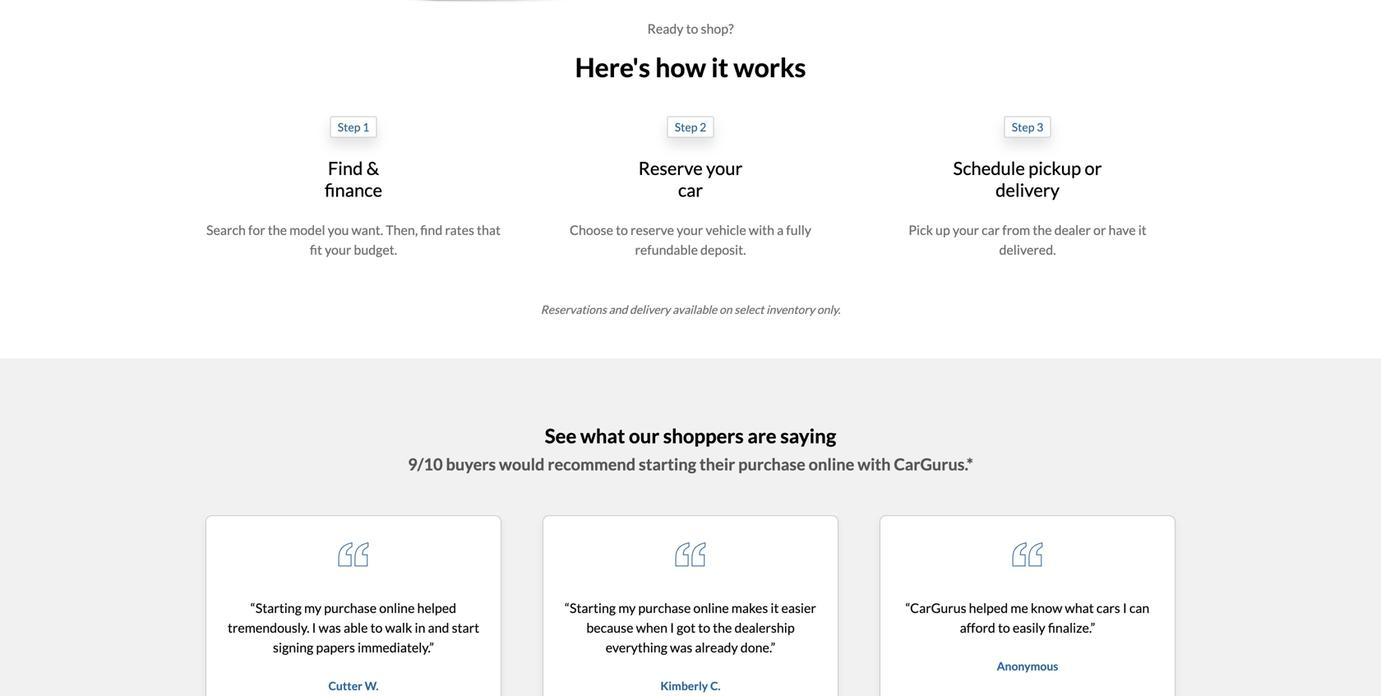 Task type: vqa. For each thing, say whether or not it's contained in the screenshot.


Task type: locate. For each thing, give the bounding box(es) containing it.
starting
[[639, 455, 697, 474]]

1 step from the left
[[338, 120, 361, 134]]

0 horizontal spatial online
[[379, 600, 415, 616]]

cars
[[1097, 600, 1121, 616]]

and right in in the left bottom of the page
[[428, 620, 449, 636]]

2 horizontal spatial it
[[1139, 222, 1147, 238]]

step left 1
[[338, 120, 361, 134]]

1 horizontal spatial what
[[1065, 600, 1094, 616]]

cutter
[[329, 679, 363, 693]]

1 horizontal spatial starting
[[570, 600, 616, 616]]

car down the reserve
[[678, 179, 703, 200]]

1 horizontal spatial helped
[[969, 600, 1008, 616]]

i up signing at bottom left
[[312, 620, 316, 636]]

would
[[499, 455, 545, 474]]

was inside starting my purchase online helped tremendously. i was able to walk in and start signing papers immediately.
[[319, 620, 341, 636]]

to left easily in the right of the page
[[998, 620, 1010, 636]]

1 horizontal spatial the
[[713, 620, 732, 636]]

1 horizontal spatial online
[[694, 600, 729, 616]]

1 vertical spatial was
[[670, 640, 693, 656]]

a
[[777, 222, 784, 238]]

1 horizontal spatial step
[[675, 120, 698, 134]]

1 horizontal spatial delivery
[[996, 179, 1060, 200]]

starting inside starting my purchase online helped tremendously. i was able to walk in and start signing papers immediately.
[[256, 600, 302, 616]]

when
[[636, 620, 668, 636]]

0 horizontal spatial my
[[304, 600, 322, 616]]

online up walk
[[379, 600, 415, 616]]

or
[[1085, 157, 1102, 179], [1094, 222, 1106, 238]]

everything
[[606, 640, 668, 656]]

step for schedule
[[1012, 120, 1035, 134]]

walk
[[385, 620, 412, 636]]

your down "you"
[[325, 242, 351, 258]]

what up finalize.
[[1065, 600, 1094, 616]]

helped
[[417, 600, 456, 616], [969, 600, 1008, 616]]

0 horizontal spatial with
[[749, 222, 775, 238]]

0 horizontal spatial it
[[711, 51, 729, 83]]

2 vertical spatial it
[[771, 600, 779, 616]]

1 vertical spatial with
[[858, 455, 891, 474]]

0 vertical spatial or
[[1085, 157, 1102, 179]]

1 vertical spatial it
[[1139, 222, 1147, 238]]

my inside starting my purchase online makes it easier because when i got to the dealership everything was already done.
[[619, 600, 636, 616]]

1 starting from the left
[[256, 600, 302, 616]]

2 horizontal spatial step
[[1012, 120, 1035, 134]]

0 horizontal spatial helped
[[417, 600, 456, 616]]

0 vertical spatial car
[[678, 179, 703, 200]]

1 vertical spatial what
[[1065, 600, 1094, 616]]

0 horizontal spatial what
[[580, 424, 625, 448]]

step left 2
[[675, 120, 698, 134]]

how
[[656, 51, 706, 83]]

0 vertical spatial with
[[749, 222, 775, 238]]

purchase up able
[[324, 600, 377, 616]]

step 2
[[675, 120, 707, 134]]

done.
[[741, 640, 771, 656]]

to inside the cargurus helped me know what cars i can afford to easily finalize.
[[998, 620, 1010, 636]]

2 horizontal spatial i
[[1123, 600, 1127, 616]]

0 vertical spatial what
[[580, 424, 625, 448]]

0 horizontal spatial step
[[338, 120, 361, 134]]

2 starting from the left
[[570, 600, 616, 616]]

1 horizontal spatial and
[[609, 303, 628, 317]]

or left 'have'
[[1094, 222, 1106, 238]]

purchase inside starting my purchase online makes it easier because when i got to the dealership everything was already done.
[[638, 600, 691, 616]]

my inside starting my purchase online helped tremendously. i was able to walk in and start signing papers immediately.
[[304, 600, 322, 616]]

was up papers
[[319, 620, 341, 636]]

with inside choose to reserve your vehicle with a fully refundable deposit.
[[749, 222, 775, 238]]

1 vertical spatial and
[[428, 620, 449, 636]]

1 horizontal spatial car
[[982, 222, 1000, 238]]

or right 'pickup'
[[1085, 157, 1102, 179]]

the
[[268, 222, 287, 238], [1033, 222, 1052, 238], [713, 620, 732, 636]]

step left 3
[[1012, 120, 1035, 134]]

their
[[700, 455, 735, 474]]

afford
[[960, 620, 996, 636]]

online for starting my purchase online helped tremendously. i was able to walk in and start signing papers immediately.
[[379, 600, 415, 616]]

0 horizontal spatial starting
[[256, 600, 302, 616]]

it down "shop?" at the top right of the page
[[711, 51, 729, 83]]

delivery
[[996, 179, 1060, 200], [630, 303, 671, 317]]

purchase down are
[[739, 455, 806, 474]]

1 my from the left
[[304, 600, 322, 616]]

2 my from the left
[[619, 600, 636, 616]]

i for can
[[1123, 600, 1127, 616]]

online up got
[[694, 600, 729, 616]]

c.
[[710, 679, 721, 693]]

pick up your car from the dealer or have it delivered.
[[909, 222, 1147, 258]]

0 horizontal spatial purchase
[[324, 600, 377, 616]]

0 vertical spatial it
[[711, 51, 729, 83]]

fully
[[786, 222, 812, 238]]

makes
[[732, 600, 768, 616]]

my up signing at bottom left
[[304, 600, 322, 616]]

search for the model you want. then, find rates that fit your budget.
[[206, 222, 501, 258]]

w.
[[365, 679, 379, 693]]

it right 'have'
[[1139, 222, 1147, 238]]

i inside starting my purchase online helped tremendously. i was able to walk in and start signing papers immediately.
[[312, 620, 316, 636]]

find & finance
[[325, 157, 382, 200]]

with left cargurus.*
[[858, 455, 891, 474]]

2 horizontal spatial the
[[1033, 222, 1052, 238]]

i left can
[[1123, 600, 1127, 616]]

helped up in in the left bottom of the page
[[417, 600, 456, 616]]

helped up afford on the right bottom of page
[[969, 600, 1008, 616]]

with left a
[[749, 222, 775, 238]]

starting for was
[[256, 600, 302, 616]]

me
[[1011, 600, 1029, 616]]

the up the delivered.
[[1033, 222, 1052, 238]]

vehicle
[[706, 222, 746, 238]]

helped inside starting my purchase online helped tremendously. i was able to walk in and start signing papers immediately.
[[417, 600, 456, 616]]

delivery down 'pickup'
[[996, 179, 1060, 200]]

helped inside the cargurus helped me know what cars i can afford to easily finalize.
[[969, 600, 1008, 616]]

1 horizontal spatial with
[[858, 455, 891, 474]]

your up refundable
[[677, 222, 703, 238]]

shoppers
[[663, 424, 744, 448]]

papers
[[316, 640, 355, 656]]

1 helped from the left
[[417, 600, 456, 616]]

my up because
[[619, 600, 636, 616]]

i for was
[[312, 620, 316, 636]]

delivery left available
[[630, 303, 671, 317]]

2
[[700, 120, 707, 134]]

see
[[545, 424, 577, 448]]

starting for because
[[570, 600, 616, 616]]

purchase inside starting my purchase online helped tremendously. i was able to walk in and start signing papers immediately.
[[324, 600, 377, 616]]

1 horizontal spatial purchase
[[638, 600, 691, 616]]

online inside starting my purchase online makes it easier because when i got to the dealership everything was already done.
[[694, 600, 729, 616]]

0 horizontal spatial and
[[428, 620, 449, 636]]

the up already
[[713, 620, 732, 636]]

your
[[706, 157, 743, 179], [677, 222, 703, 238], [953, 222, 979, 238], [325, 242, 351, 258]]

and
[[609, 303, 628, 317], [428, 620, 449, 636]]

to left reserve
[[616, 222, 628, 238]]

1 horizontal spatial was
[[670, 640, 693, 656]]

purchase up when
[[638, 600, 691, 616]]

step
[[338, 120, 361, 134], [675, 120, 698, 134], [1012, 120, 1035, 134]]

car left from
[[982, 222, 1000, 238]]

1 vertical spatial car
[[982, 222, 1000, 238]]

delivery inside schedule pickup or delivery
[[996, 179, 1060, 200]]

the right for
[[268, 222, 287, 238]]

for
[[248, 222, 265, 238]]

1 vertical spatial delivery
[[630, 303, 671, 317]]

online down the saying
[[809, 455, 855, 474]]

or inside schedule pickup or delivery
[[1085, 157, 1102, 179]]

finalize.
[[1048, 620, 1091, 636]]

then,
[[386, 222, 418, 238]]

0 horizontal spatial the
[[268, 222, 287, 238]]

1 horizontal spatial it
[[771, 600, 779, 616]]

was
[[319, 620, 341, 636], [670, 640, 693, 656]]

easier
[[782, 600, 816, 616]]

online inside starting my purchase online helped tremendously. i was able to walk in and start signing papers immediately.
[[379, 600, 415, 616]]

your right up at the top of the page
[[953, 222, 979, 238]]

your down 2
[[706, 157, 743, 179]]

my for because
[[619, 600, 636, 616]]

step for find
[[338, 120, 361, 134]]

starting inside starting my purchase online makes it easier because when i got to the dealership everything was already done.
[[570, 600, 616, 616]]

2 step from the left
[[675, 120, 698, 134]]

because
[[587, 620, 634, 636]]

it
[[711, 51, 729, 83], [1139, 222, 1147, 238], [771, 600, 779, 616]]

starting up because
[[570, 600, 616, 616]]

i left got
[[670, 620, 674, 636]]

car
[[678, 179, 703, 200], [982, 222, 1000, 238]]

to inside starting my purchase online makes it easier because when i got to the dealership everything was already done.
[[698, 620, 711, 636]]

starting my purchase online helped tremendously. i was able to walk in and start signing papers immediately.
[[228, 600, 479, 656]]

refundable
[[635, 242, 698, 258]]

to right able
[[371, 620, 383, 636]]

my for was
[[304, 600, 322, 616]]

you
[[328, 222, 349, 238]]

was down got
[[670, 640, 693, 656]]

step for reserve
[[675, 120, 698, 134]]

3 step from the left
[[1012, 120, 1035, 134]]

it up dealership
[[771, 600, 779, 616]]

the inside search for the model you want. then, find rates that fit your budget.
[[268, 222, 287, 238]]

2 horizontal spatial purchase
[[739, 455, 806, 474]]

0 horizontal spatial car
[[678, 179, 703, 200]]

reservations and delivery available on select inventory only.
[[541, 303, 841, 317]]

2 horizontal spatial online
[[809, 455, 855, 474]]

up
[[936, 222, 950, 238]]

buyers
[[446, 455, 496, 474]]

to right got
[[698, 620, 711, 636]]

online
[[809, 455, 855, 474], [379, 600, 415, 616], [694, 600, 729, 616]]

i inside starting my purchase online makes it easier because when i got to the dealership everything was already done.
[[670, 620, 674, 636]]

0 vertical spatial was
[[319, 620, 341, 636]]

1 horizontal spatial i
[[670, 620, 674, 636]]

0 horizontal spatial i
[[312, 620, 316, 636]]

0 vertical spatial and
[[609, 303, 628, 317]]

model
[[290, 222, 325, 238]]

and right 'reservations'
[[609, 303, 628, 317]]

to inside starting my purchase online helped tremendously. i was able to walk in and start signing papers immediately.
[[371, 620, 383, 636]]

1 vertical spatial or
[[1094, 222, 1106, 238]]

what inside see what our shoppers are saying 9/10 buyers would recommend starting their purchase online with cargurus.*
[[580, 424, 625, 448]]

0 vertical spatial delivery
[[996, 179, 1060, 200]]

0 horizontal spatial delivery
[[630, 303, 671, 317]]

got
[[677, 620, 696, 636]]

to
[[686, 21, 698, 37], [616, 222, 628, 238], [371, 620, 383, 636], [698, 620, 711, 636], [998, 620, 1010, 636]]

i inside the cargurus helped me know what cars i can afford to easily finalize.
[[1123, 600, 1127, 616]]

1 horizontal spatial my
[[619, 600, 636, 616]]

&
[[366, 157, 379, 179]]

starting
[[256, 600, 302, 616], [570, 600, 616, 616]]

immediately.
[[358, 640, 429, 656]]

starting up tremendously.
[[256, 600, 302, 616]]

dealership
[[735, 620, 795, 636]]

cargurus.*
[[894, 455, 974, 474]]

0 horizontal spatial was
[[319, 620, 341, 636]]

what up the recommend
[[580, 424, 625, 448]]

starting my purchase online makes it easier because when i got to the dealership everything was already done.
[[570, 600, 816, 656]]

2 helped from the left
[[969, 600, 1008, 616]]

to left "shop?" at the top right of the page
[[686, 21, 698, 37]]



Task type: describe. For each thing, give the bounding box(es) containing it.
that
[[477, 222, 501, 238]]

delivered.
[[999, 242, 1056, 258]]

only.
[[817, 303, 841, 317]]

the inside starting my purchase online makes it easier because when i got to the dealership everything was already done.
[[713, 620, 732, 636]]

already
[[695, 640, 738, 656]]

inventory
[[766, 303, 815, 317]]

deposit.
[[701, 242, 746, 258]]

want.
[[352, 222, 383, 238]]

kimberly c.
[[661, 679, 721, 693]]

it inside starting my purchase online makes it easier because when i got to the dealership everything was already done.
[[771, 600, 779, 616]]

your inside pick up your car from the dealer or have it delivered.
[[953, 222, 979, 238]]

online for starting my purchase online makes it easier because when i got to the dealership everything was already done.
[[694, 600, 729, 616]]

here's how it works
[[575, 51, 806, 83]]

reserve
[[639, 157, 703, 179]]

on
[[720, 303, 732, 317]]

and inside starting my purchase online helped tremendously. i was able to walk in and start signing papers immediately.
[[428, 620, 449, 636]]

select
[[735, 303, 764, 317]]

with inside see what our shoppers are saying 9/10 buyers would recommend starting their purchase online with cargurus.*
[[858, 455, 891, 474]]

cargurus
[[910, 600, 967, 616]]

car inside pick up your car from the dealer or have it delivered.
[[982, 222, 1000, 238]]

able
[[344, 620, 368, 636]]

ready to shop?
[[648, 21, 734, 37]]

can
[[1130, 600, 1150, 616]]

from
[[1003, 222, 1030, 238]]

purchase inside see what our shoppers are saying 9/10 buyers would recommend starting their purchase online with cargurus.*
[[739, 455, 806, 474]]

choose to reserve your vehicle with a fully refundable deposit.
[[570, 222, 812, 258]]

shop?
[[701, 21, 734, 37]]

cutter w.
[[329, 679, 379, 693]]

online inside see what our shoppers are saying 9/10 buyers would recommend starting their purchase online with cargurus.*
[[809, 455, 855, 474]]

recommend
[[548, 455, 636, 474]]

have
[[1109, 222, 1136, 238]]

to inside choose to reserve your vehicle with a fully refundable deposit.
[[616, 222, 628, 238]]

pick
[[909, 222, 933, 238]]

1
[[363, 120, 369, 134]]

what inside the cargurus helped me know what cars i can afford to easily finalize.
[[1065, 600, 1094, 616]]

budget.
[[354, 242, 397, 258]]

find
[[420, 222, 443, 238]]

the inside pick up your car from the dealer or have it delivered.
[[1033, 222, 1052, 238]]

works
[[734, 51, 806, 83]]

start
[[452, 620, 479, 636]]

are
[[748, 424, 777, 448]]

3
[[1037, 120, 1044, 134]]

our
[[629, 424, 660, 448]]

or inside pick up your car from the dealer or have it delivered.
[[1094, 222, 1106, 238]]

tremendously.
[[228, 620, 310, 636]]

purchase for starting my purchase online helped tremendously. i was able to walk in and start signing papers immediately.
[[324, 600, 377, 616]]

pickup
[[1029, 157, 1081, 179]]

kimberly
[[661, 679, 708, 693]]

choose
[[570, 222, 613, 238]]

step 1
[[338, 120, 369, 134]]

step 3
[[1012, 120, 1044, 134]]

anonymous
[[997, 659, 1059, 673]]

find
[[328, 157, 363, 179]]

it inside pick up your car from the dealer or have it delivered.
[[1139, 222, 1147, 238]]

easily
[[1013, 620, 1046, 636]]

schedule
[[953, 157, 1025, 179]]

saying
[[781, 424, 836, 448]]

cargurus helped me know what cars i can afford to easily finalize.
[[910, 600, 1150, 636]]

in
[[415, 620, 426, 636]]

finance
[[325, 179, 382, 200]]

your inside reserve your car
[[706, 157, 743, 179]]

car inside reserve your car
[[678, 179, 703, 200]]

ready
[[648, 21, 684, 37]]

rates
[[445, 222, 474, 238]]

fit
[[310, 242, 322, 258]]

9/10
[[408, 455, 443, 474]]

schedule pickup or delivery
[[953, 157, 1102, 200]]

search
[[206, 222, 246, 238]]

see what our shoppers are saying 9/10 buyers would recommend starting their purchase online with cargurus.*
[[408, 424, 974, 474]]

was inside starting my purchase online makes it easier because when i got to the dealership everything was already done.
[[670, 640, 693, 656]]

signing
[[273, 640, 314, 656]]

your inside search for the model you want. then, find rates that fit your budget.
[[325, 242, 351, 258]]

here's
[[575, 51, 650, 83]]

purchase for starting my purchase online makes it easier because when i got to the dealership everything was already done.
[[638, 600, 691, 616]]

reserve
[[631, 222, 674, 238]]

know
[[1031, 600, 1063, 616]]

your inside choose to reserve your vehicle with a fully refundable deposit.
[[677, 222, 703, 238]]

reserve your car
[[639, 157, 743, 200]]

reservations
[[541, 303, 607, 317]]

available
[[673, 303, 717, 317]]

dealer
[[1055, 222, 1091, 238]]



